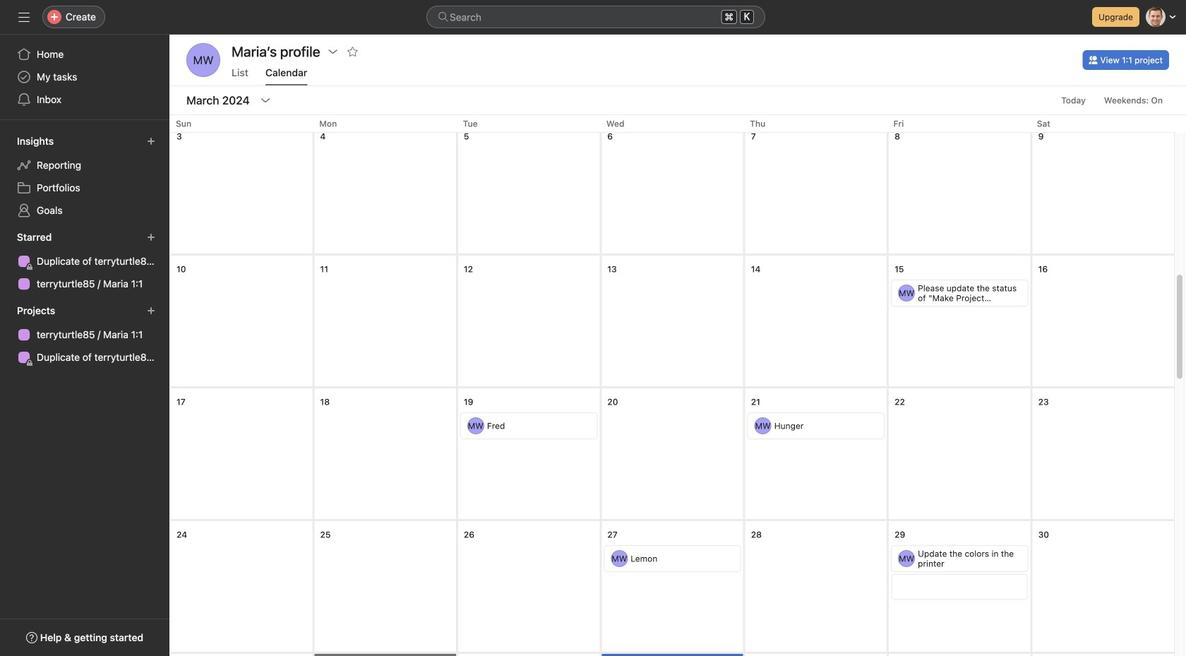 Task type: locate. For each thing, give the bounding box(es) containing it.
None field
[[427, 6, 766, 28]]

add to starred image
[[347, 46, 359, 57]]

insights element
[[0, 129, 170, 225]]

new project or portfolio image
[[147, 307, 155, 315]]

new insights image
[[147, 137, 155, 146]]



Task type: describe. For each thing, give the bounding box(es) containing it.
add items to starred image
[[147, 233, 155, 242]]

hide sidebar image
[[18, 11, 30, 23]]

starred element
[[0, 225, 170, 298]]

pick month image
[[260, 95, 271, 106]]

Search tasks, projects, and more text field
[[427, 6, 766, 28]]

global element
[[0, 35, 170, 119]]

projects element
[[0, 298, 170, 372]]

show options image
[[328, 46, 339, 57]]



Task type: vqa. For each thing, say whether or not it's contained in the screenshot.
Add to starred 'icon'
yes



